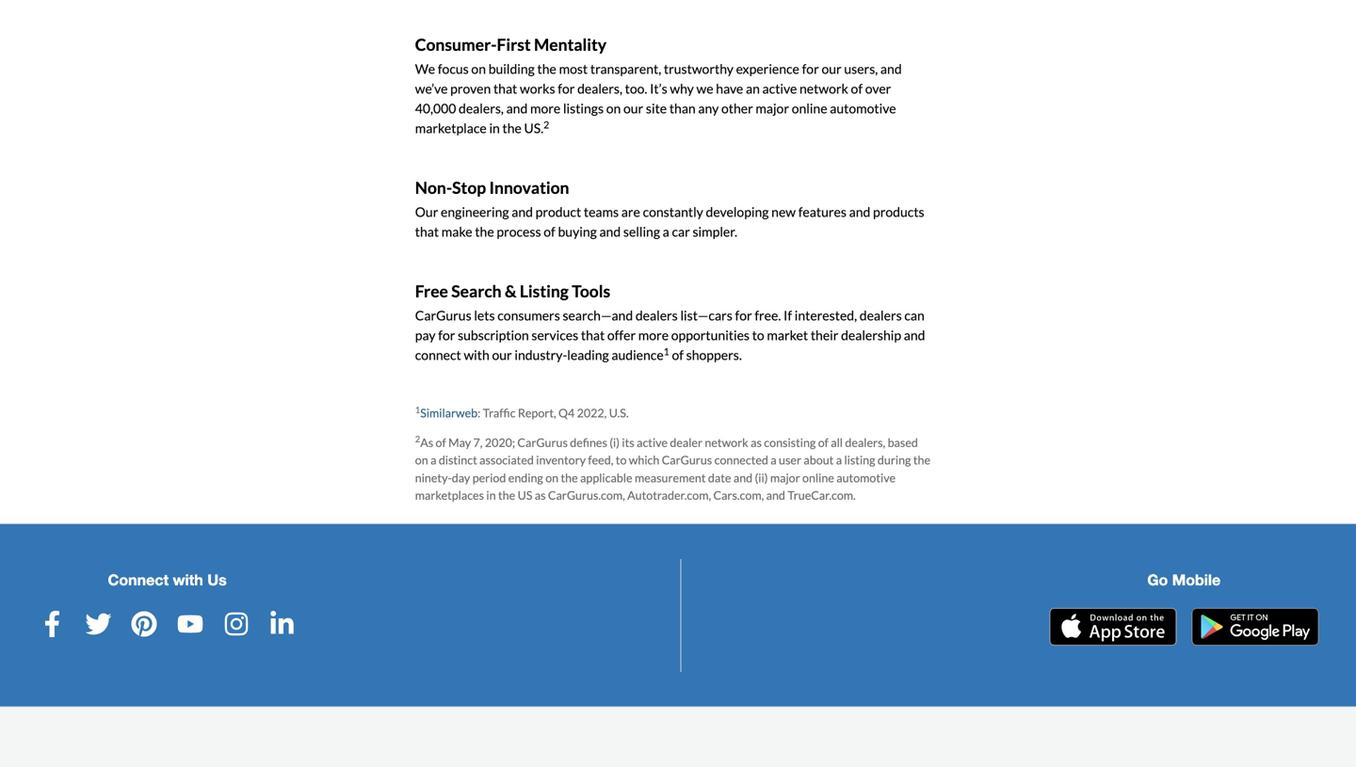 Task type: describe. For each thing, give the bounding box(es) containing it.
connect
[[415, 347, 461, 363]]

the left us
[[498, 489, 516, 503]]

to inside 2 as of may 7, 2020; cargurus defines (i) its active dealer network as consisting of all dealers, based on a distinct associated inventory feed, to which cargurus connected a user about a listing during the ninety-day period ending on the applicable measurement date and (ii) major online automotive marketplaces in the us as cargurus.com, autotrader.com, cars.com, and truecar.com.
[[616, 453, 627, 467]]

of right as
[[436, 436, 446, 450]]

for left the free.
[[735, 308, 752, 324]]

based
[[888, 436, 919, 450]]

may
[[449, 436, 471, 450]]

for right pay
[[438, 328, 455, 344]]

shoppers.
[[687, 347, 742, 363]]

cars.com,
[[714, 489, 764, 503]]

we focus on building the most transparent, trustworthy experience for our users, and we've proven that works for dealers, too. it's why we have an active network of over 40,000 dealers, and more listings on our site than any other major online automotive marketplace in the us.
[[415, 61, 902, 136]]

free
[[415, 281, 448, 301]]

leading
[[567, 347, 609, 363]]

car
[[672, 224, 690, 240]]

u.s.
[[609, 406, 629, 420]]

tools
[[572, 281, 611, 301]]

2020;
[[485, 436, 515, 450]]

cargurus inside the cargurus lets consumers search—and dealers list—cars for free. if interested, dealers can pay for subscription services that offer more opportunities to market their dealership and connect with our industry-leading audience
[[415, 308, 472, 324]]

get it on google play image
[[1192, 609, 1319, 646]]

0 horizontal spatial dealers,
[[459, 100, 504, 116]]

all
[[831, 436, 843, 450]]

new
[[772, 204, 796, 220]]

developing
[[706, 204, 769, 220]]

us.
[[524, 120, 544, 136]]

and down connected
[[734, 471, 753, 485]]

dealers, inside 2 as of may 7, 2020; cargurus defines (i) its active dealer network as consisting of all dealers, based on a distinct associated inventory feed, to which cargurus connected a user about a listing during the ninety-day period ending on the applicable measurement date and (ii) major online automotive marketplaces in the us as cargurus.com, autotrader.com, cars.com, and truecar.com.
[[846, 436, 886, 450]]

active inside we focus on building the most transparent, trustworthy experience for our users, and we've proven that works for dealers, too. it's why we have an active network of over 40,000 dealers, and more listings on our site than any other major online automotive marketplace in the us.
[[763, 81, 797, 97]]

products
[[873, 204, 925, 220]]

opportunities
[[672, 328, 750, 344]]

connected
[[715, 453, 769, 467]]

its
[[622, 436, 635, 450]]

of left all
[[818, 436, 829, 450]]

(ii)
[[755, 471, 768, 485]]

more inside the cargurus lets consumers search—and dealers list—cars for free. if interested, dealers can pay for subscription services that offer more opportunities to market their dealership and connect with our industry-leading audience
[[639, 328, 669, 344]]

download on the app store image
[[1050, 609, 1177, 646]]

product
[[536, 204, 581, 220]]

their
[[811, 328, 839, 344]]

user
[[779, 453, 802, 467]]

most
[[559, 61, 588, 77]]

focus
[[438, 61, 469, 77]]

pinterest image
[[131, 611, 158, 638]]

and up the us.
[[507, 100, 528, 116]]

our
[[415, 204, 438, 220]]

as
[[420, 436, 434, 450]]

1 vertical spatial as
[[535, 489, 546, 503]]

than
[[670, 100, 696, 116]]

simpler.
[[693, 224, 738, 240]]

7,
[[473, 436, 483, 450]]

and inside the cargurus lets consumers search—and dealers list—cars for free. if interested, dealers can pay for subscription services that offer more opportunities to market their dealership and connect with our industry-leading audience
[[904, 328, 926, 344]]

major inside we focus on building the most transparent, trustworthy experience for our users, and we've proven that works for dealers, too. it's why we have an active network of over 40,000 dealers, and more listings on our site than any other major online automotive marketplace in the us.
[[756, 100, 790, 116]]

:
[[478, 406, 481, 420]]

more inside we focus on building the most transparent, trustworthy experience for our users, and we've proven that works for dealers, too. it's why we have an active network of over 40,000 dealers, and more listings on our site than any other major online automotive marketplace in the us.
[[530, 100, 561, 116]]

users,
[[845, 61, 878, 77]]

2 for 2
[[544, 119, 550, 130]]

on up the proven
[[471, 61, 486, 77]]

about
[[804, 453, 834, 467]]

of inside the 1 of shoppers.
[[672, 347, 684, 363]]

the up works
[[538, 61, 557, 77]]

go
[[1148, 571, 1169, 589]]

if
[[784, 308, 792, 324]]

features
[[799, 204, 847, 220]]

40,000
[[415, 100, 456, 116]]

distinct
[[439, 453, 477, 467]]

building
[[489, 61, 535, 77]]

and right features
[[849, 204, 871, 220]]

with inside the cargurus lets consumers search—and dealers list—cars for free. if interested, dealers can pay for subscription services that offer more opportunities to market their dealership and connect with our industry-leading audience
[[464, 347, 490, 363]]

consumer-first mentality
[[415, 34, 607, 54]]

list—cars
[[681, 308, 733, 324]]

2 horizontal spatial our
[[822, 61, 842, 77]]

constantly
[[643, 204, 704, 220]]

pay
[[415, 328, 436, 344]]

are
[[622, 204, 641, 220]]

interested,
[[795, 308, 857, 324]]

youtube image
[[177, 611, 203, 638]]

0 horizontal spatial with
[[173, 571, 203, 589]]

innovation
[[490, 178, 570, 197]]

2 as of may 7, 2020; cargurus defines (i) its active dealer network as consisting of all dealers, based on a distinct associated inventory feed, to which cargurus connected a user about a listing during the ninety-day period ending on the applicable measurement date and (ii) major online automotive marketplaces in the us as cargurus.com, autotrader.com, cars.com, and truecar.com.
[[415, 434, 931, 503]]

(i)
[[610, 436, 620, 450]]

search—and
[[563, 308, 633, 324]]

online inside we focus on building the most transparent, trustworthy experience for our users, and we've proven that works for dealers, too. it's why we have an active network of over 40,000 dealers, and more listings on our site than any other major online automotive marketplace in the us.
[[792, 100, 828, 116]]

network inside we focus on building the most transparent, trustworthy experience for our users, and we've proven that works for dealers, too. it's why we have an active network of over 40,000 dealers, and more listings on our site than any other major online automotive marketplace in the us.
[[800, 81, 849, 97]]

for down most
[[558, 81, 575, 97]]

free.
[[755, 308, 781, 324]]

market
[[767, 328, 809, 344]]

similarweb
[[420, 406, 478, 420]]

for right experience
[[802, 61, 819, 77]]

in inside we focus on building the most transparent, trustworthy experience for our users, and we've proven that works for dealers, too. it's why we have an active network of over 40,000 dealers, and more listings on our site than any other major online automotive marketplace in the us.
[[489, 120, 500, 136]]

that for stop
[[415, 224, 439, 240]]

selling
[[624, 224, 660, 240]]

1 horizontal spatial dealers,
[[578, 81, 623, 97]]

1 horizontal spatial as
[[751, 436, 762, 450]]

search
[[452, 281, 502, 301]]

lets
[[474, 308, 495, 324]]

linkedin image
[[269, 611, 295, 638]]

1 similarweb : traffic report, q4 2022, u.s.
[[415, 405, 629, 420]]

ending
[[509, 471, 543, 485]]

we
[[697, 81, 714, 97]]

our inside the cargurus lets consumers search—and dealers list—cars for free. if interested, dealers can pay for subscription services that offer more opportunities to market their dealership and connect with our industry-leading audience
[[492, 347, 512, 363]]

automotive inside 2 as of may 7, 2020; cargurus defines (i) its active dealer network as consisting of all dealers, based on a distinct associated inventory feed, to which cargurus connected a user about a listing during the ninety-day period ending on the applicable measurement date and (ii) major online automotive marketplaces in the us as cargurus.com, autotrader.com, cars.com, and truecar.com.
[[837, 471, 896, 485]]

2022,
[[577, 406, 607, 420]]

trustworthy
[[664, 61, 734, 77]]

over
[[866, 81, 892, 97]]

on down inventory
[[546, 471, 559, 485]]

non-
[[415, 178, 452, 197]]

dealership
[[841, 328, 902, 344]]

traffic
[[483, 406, 516, 420]]

other
[[722, 100, 753, 116]]

listing
[[845, 453, 876, 467]]

which
[[629, 453, 660, 467]]

audience
[[612, 347, 664, 363]]

works
[[520, 81, 555, 97]]

transparent,
[[591, 61, 662, 77]]

and up process
[[512, 204, 533, 220]]

free search & listing tools
[[415, 281, 611, 301]]



Task type: vqa. For each thing, say whether or not it's contained in the screenshot.
Bashir
no



Task type: locate. For each thing, give the bounding box(es) containing it.
more down works
[[530, 100, 561, 116]]

a up ninety-
[[431, 453, 437, 467]]

more
[[530, 100, 561, 116], [639, 328, 669, 344]]

with down subscription
[[464, 347, 490, 363]]

and up over
[[881, 61, 902, 77]]

that down our
[[415, 224, 439, 240]]

0 horizontal spatial to
[[616, 453, 627, 467]]

1 vertical spatial 2
[[415, 434, 420, 445]]

industry-
[[515, 347, 567, 363]]

2 down similarweb link at the left of page
[[415, 434, 420, 445]]

network down users,
[[800, 81, 849, 97]]

cargurus up inventory
[[518, 436, 568, 450]]

active down experience
[[763, 81, 797, 97]]

as right us
[[535, 489, 546, 503]]

1 inside 1 similarweb : traffic report, q4 2022, u.s.
[[415, 405, 420, 415]]

and down can at the right top
[[904, 328, 926, 344]]

major
[[756, 100, 790, 116], [771, 471, 801, 485]]

0 horizontal spatial dealers
[[636, 308, 678, 324]]

dealers up the dealership
[[860, 308, 902, 324]]

1 vertical spatial our
[[624, 100, 644, 116]]

0 horizontal spatial 2
[[415, 434, 420, 445]]

2 dealers from the left
[[860, 308, 902, 324]]

with
[[464, 347, 490, 363], [173, 571, 203, 589]]

to inside the cargurus lets consumers search—and dealers list—cars for free. if interested, dealers can pay for subscription services that offer more opportunities to market their dealership and connect with our industry-leading audience
[[753, 328, 765, 344]]

a left car
[[663, 224, 670, 240]]

consumer-
[[415, 34, 497, 54]]

1 horizontal spatial our
[[624, 100, 644, 116]]

the inside non-stop innovation our engineering and product teams are constantly developing new features and products that make the process of buying and selling a car simpler.
[[475, 224, 494, 240]]

of inside we focus on building the most transparent, trustworthy experience for our users, and we've proven that works for dealers, too. it's why we have an active network of over 40,000 dealers, and more listings on our site than any other major online automotive marketplace in the us.
[[851, 81, 863, 97]]

an
[[746, 81, 760, 97]]

network up connected
[[705, 436, 749, 450]]

first
[[497, 34, 531, 54]]

1
[[664, 346, 670, 357], [415, 405, 420, 415]]

2 horizontal spatial that
[[581, 328, 605, 344]]

0 horizontal spatial cargurus
[[415, 308, 472, 324]]

1 horizontal spatial 2
[[544, 119, 550, 130]]

marketplace
[[415, 120, 487, 136]]

1 for of
[[664, 346, 670, 357]]

our left users,
[[822, 61, 842, 77]]

stop
[[452, 178, 486, 197]]

we've
[[415, 81, 448, 97]]

of left shoppers.
[[672, 347, 684, 363]]

1 dealers from the left
[[636, 308, 678, 324]]

0 vertical spatial with
[[464, 347, 490, 363]]

0 vertical spatial our
[[822, 61, 842, 77]]

instagram image
[[223, 611, 249, 638]]

1 vertical spatial with
[[173, 571, 203, 589]]

1 vertical spatial online
[[803, 471, 835, 485]]

cargurus.com,
[[548, 489, 625, 503]]

and down teams
[[600, 224, 621, 240]]

network inside 2 as of may 7, 2020; cargurus defines (i) its active dealer network as consisting of all dealers, based on a distinct associated inventory feed, to which cargurus connected a user about a listing during the ninety-day period ending on the applicable measurement date and (ii) major online automotive marketplaces in the us as cargurus.com, autotrader.com, cars.com, and truecar.com.
[[705, 436, 749, 450]]

automotive down listing
[[837, 471, 896, 485]]

1 horizontal spatial with
[[464, 347, 490, 363]]

marketplaces
[[415, 489, 484, 503]]

that up leading
[[581, 328, 605, 344]]

mobile
[[1173, 571, 1221, 589]]

defines
[[570, 436, 608, 450]]

it's
[[650, 81, 668, 97]]

for
[[802, 61, 819, 77], [558, 81, 575, 97], [735, 308, 752, 324], [438, 328, 455, 344]]

1 vertical spatial in
[[487, 489, 496, 503]]

dealers, up listing
[[846, 436, 886, 450]]

0 vertical spatial active
[[763, 81, 797, 97]]

and down (ii)
[[767, 489, 786, 503]]

1 horizontal spatial to
[[753, 328, 765, 344]]

make
[[442, 224, 473, 240]]

dealers, up listings
[[578, 81, 623, 97]]

experience
[[736, 61, 800, 77]]

0 horizontal spatial that
[[415, 224, 439, 240]]

consisting
[[764, 436, 816, 450]]

0 horizontal spatial as
[[535, 489, 546, 503]]

major down an
[[756, 100, 790, 116]]

teams
[[584, 204, 619, 220]]

that inside the cargurus lets consumers search—and dealers list—cars for free. if interested, dealers can pay for subscription services that offer more opportunities to market their dealership and connect with our industry-leading audience
[[581, 328, 605, 344]]

online
[[792, 100, 828, 116], [803, 471, 835, 485]]

2 horizontal spatial cargurus
[[662, 453, 712, 467]]

1 vertical spatial dealers,
[[459, 100, 504, 116]]

similarweb link
[[420, 406, 478, 420]]

1 vertical spatial network
[[705, 436, 749, 450]]

of down product
[[544, 224, 556, 240]]

1 vertical spatial 1
[[415, 405, 420, 415]]

engineering
[[441, 204, 509, 220]]

we
[[415, 61, 435, 77]]

the down based
[[914, 453, 931, 467]]

non-stop innovation our engineering and product teams are constantly developing new features and products that make the process of buying and selling a car simpler.
[[415, 178, 925, 240]]

1 vertical spatial more
[[639, 328, 669, 344]]

connect with us
[[108, 571, 227, 589]]

online down about
[[803, 471, 835, 485]]

in inside 2 as of may 7, 2020; cargurus defines (i) its active dealer network as consisting of all dealers, based on a distinct associated inventory feed, to which cargurus connected a user about a listing during the ninety-day period ending on the applicable measurement date and (ii) major online automotive marketplaces in the us as cargurus.com, autotrader.com, cars.com, and truecar.com.
[[487, 489, 496, 503]]

site
[[646, 100, 667, 116]]

offer
[[608, 328, 636, 344]]

0 vertical spatial in
[[489, 120, 500, 136]]

dealer
[[670, 436, 703, 450]]

a left user
[[771, 453, 777, 467]]

1 horizontal spatial 1
[[664, 346, 670, 357]]

with left us at bottom
[[173, 571, 203, 589]]

1 horizontal spatial that
[[494, 81, 518, 97]]

0 horizontal spatial active
[[637, 436, 668, 450]]

1 vertical spatial automotive
[[837, 471, 896, 485]]

1 inside the 1 of shoppers.
[[664, 346, 670, 357]]

0 vertical spatial dealers,
[[578, 81, 623, 97]]

listings
[[563, 100, 604, 116]]

2 vertical spatial dealers,
[[846, 436, 886, 450]]

2 down works
[[544, 119, 550, 130]]

as
[[751, 436, 762, 450], [535, 489, 546, 503]]

why
[[670, 81, 694, 97]]

2 vertical spatial that
[[581, 328, 605, 344]]

dealers, down the proven
[[459, 100, 504, 116]]

to down the free.
[[753, 328, 765, 344]]

during
[[878, 453, 912, 467]]

cargurus down the 'dealer'
[[662, 453, 712, 467]]

can
[[905, 308, 925, 324]]

2 vertical spatial cargurus
[[662, 453, 712, 467]]

0 vertical spatial that
[[494, 81, 518, 97]]

feed,
[[588, 453, 614, 467]]

that down "building"
[[494, 81, 518, 97]]

of down users,
[[851, 81, 863, 97]]

cargurus up pay
[[415, 308, 472, 324]]

to
[[753, 328, 765, 344], [616, 453, 627, 467]]

proven
[[451, 81, 491, 97]]

0 horizontal spatial our
[[492, 347, 512, 363]]

us
[[208, 571, 227, 589]]

inventory
[[536, 453, 586, 467]]

&
[[505, 281, 517, 301]]

0 vertical spatial automotive
[[830, 100, 897, 116]]

in left the us.
[[489, 120, 500, 136]]

facebook image
[[39, 611, 66, 638]]

0 vertical spatial to
[[753, 328, 765, 344]]

on down as
[[415, 453, 428, 467]]

online inside 2 as of may 7, 2020; cargurus defines (i) its active dealer network as consisting of all dealers, based on a distinct associated inventory feed, to which cargurus connected a user about a listing during the ninety-day period ending on the applicable measurement date and (ii) major online automotive marketplaces in the us as cargurus.com, autotrader.com, cars.com, and truecar.com.
[[803, 471, 835, 485]]

too.
[[625, 81, 648, 97]]

our down too.
[[624, 100, 644, 116]]

applicable
[[580, 471, 633, 485]]

cargurus lets consumers search—and dealers list—cars for free. if interested, dealers can pay for subscription services that offer more opportunities to market their dealership and connect with our industry-leading audience
[[415, 308, 926, 363]]

1 vertical spatial active
[[637, 436, 668, 450]]

that for focus
[[494, 81, 518, 97]]

twitter image
[[85, 611, 112, 638]]

in down "period"
[[487, 489, 496, 503]]

that inside non-stop innovation our engineering and product teams are constantly developing new features and products that make the process of buying and selling a car simpler.
[[415, 224, 439, 240]]

0 horizontal spatial network
[[705, 436, 749, 450]]

the down inventory
[[561, 471, 578, 485]]

0 vertical spatial more
[[530, 100, 561, 116]]

report,
[[518, 406, 556, 420]]

1 vertical spatial that
[[415, 224, 439, 240]]

0 horizontal spatial 1
[[415, 405, 420, 415]]

listing
[[520, 281, 569, 301]]

that inside we focus on building the most transparent, trustworthy experience for our users, and we've proven that works for dealers, too. it's why we have an active network of over 40,000 dealers, and more listings on our site than any other major online automotive marketplace in the us.
[[494, 81, 518, 97]]

buying
[[558, 224, 597, 240]]

1 horizontal spatial active
[[763, 81, 797, 97]]

more up audience
[[639, 328, 669, 344]]

2 inside 2 as of may 7, 2020; cargurus defines (i) its active dealer network as consisting of all dealers, based on a distinct associated inventory feed, to which cargurus connected a user about a listing during the ninety-day period ending on the applicable measurement date and (ii) major online automotive marketplaces in the us as cargurus.com, autotrader.com, cars.com, and truecar.com.
[[415, 434, 420, 445]]

dealers
[[636, 308, 678, 324], [860, 308, 902, 324]]

dealers up offer
[[636, 308, 678, 324]]

0 vertical spatial online
[[792, 100, 828, 116]]

1 vertical spatial major
[[771, 471, 801, 485]]

0 vertical spatial 2
[[544, 119, 550, 130]]

period
[[473, 471, 506, 485]]

2
[[544, 119, 550, 130], [415, 434, 420, 445]]

2 horizontal spatial dealers,
[[846, 436, 886, 450]]

dealers,
[[578, 81, 623, 97], [459, 100, 504, 116], [846, 436, 886, 450]]

our down subscription
[[492, 347, 512, 363]]

1 horizontal spatial cargurus
[[518, 436, 568, 450]]

major inside 2 as of may 7, 2020; cargurus defines (i) its active dealer network as consisting of all dealers, based on a distinct associated inventory feed, to which cargurus connected a user about a listing during the ninety-day period ending on the applicable measurement date and (ii) major online automotive marketplaces in the us as cargurus.com, autotrader.com, cars.com, and truecar.com.
[[771, 471, 801, 485]]

associated
[[480, 453, 534, 467]]

the
[[538, 61, 557, 77], [503, 120, 522, 136], [475, 224, 494, 240], [914, 453, 931, 467], [561, 471, 578, 485], [498, 489, 516, 503]]

1 horizontal spatial dealers
[[860, 308, 902, 324]]

1 vertical spatial cargurus
[[518, 436, 568, 450]]

q4
[[559, 406, 575, 420]]

0 vertical spatial major
[[756, 100, 790, 116]]

2 for 2 as of may 7, 2020; cargurus defines (i) its active dealer network as consisting of all dealers, based on a distinct associated inventory feed, to which cargurus connected a user about a listing during the ninety-day period ending on the applicable measurement date and (ii) major online automotive marketplaces in the us as cargurus.com, autotrader.com, cars.com, and truecar.com.
[[415, 434, 420, 445]]

of inside non-stop innovation our engineering and product teams are constantly developing new features and products that make the process of buying and selling a car simpler.
[[544, 224, 556, 240]]

1 horizontal spatial more
[[639, 328, 669, 344]]

1 vertical spatial to
[[616, 453, 627, 467]]

automotive down over
[[830, 100, 897, 116]]

as up connected
[[751, 436, 762, 450]]

that
[[494, 81, 518, 97], [415, 224, 439, 240], [581, 328, 605, 344]]

0 vertical spatial as
[[751, 436, 762, 450]]

active up the which
[[637, 436, 668, 450]]

the left the us.
[[503, 120, 522, 136]]

have
[[716, 81, 744, 97]]

0 vertical spatial network
[[800, 81, 849, 97]]

online down experience
[[792, 100, 828, 116]]

0 vertical spatial 1
[[664, 346, 670, 357]]

0 vertical spatial cargurus
[[415, 308, 472, 324]]

automotive
[[830, 100, 897, 116], [837, 471, 896, 485]]

a down all
[[836, 453, 842, 467]]

major down user
[[771, 471, 801, 485]]

measurement
[[635, 471, 706, 485]]

1 horizontal spatial network
[[800, 81, 849, 97]]

us
[[518, 489, 533, 503]]

on right listings
[[607, 100, 621, 116]]

the down engineering
[[475, 224, 494, 240]]

automotive inside we focus on building the most transparent, trustworthy experience for our users, and we've proven that works for dealers, too. it's why we have an active network of over 40,000 dealers, and more listings on our site than any other major online automotive marketplace in the us.
[[830, 100, 897, 116]]

0 horizontal spatial more
[[530, 100, 561, 116]]

process
[[497, 224, 541, 240]]

to down (i)
[[616, 453, 627, 467]]

2 vertical spatial our
[[492, 347, 512, 363]]

1 for similarweb
[[415, 405, 420, 415]]

cargurus
[[415, 308, 472, 324], [518, 436, 568, 450], [662, 453, 712, 467]]

active inside 2 as of may 7, 2020; cargurus defines (i) its active dealer network as consisting of all dealers, based on a distinct associated inventory feed, to which cargurus connected a user about a listing during the ninety-day period ending on the applicable measurement date and (ii) major online automotive marketplaces in the us as cargurus.com, autotrader.com, cars.com, and truecar.com.
[[637, 436, 668, 450]]

a inside non-stop innovation our engineering and product teams are constantly developing new features and products that make the process of buying and selling a car simpler.
[[663, 224, 670, 240]]



